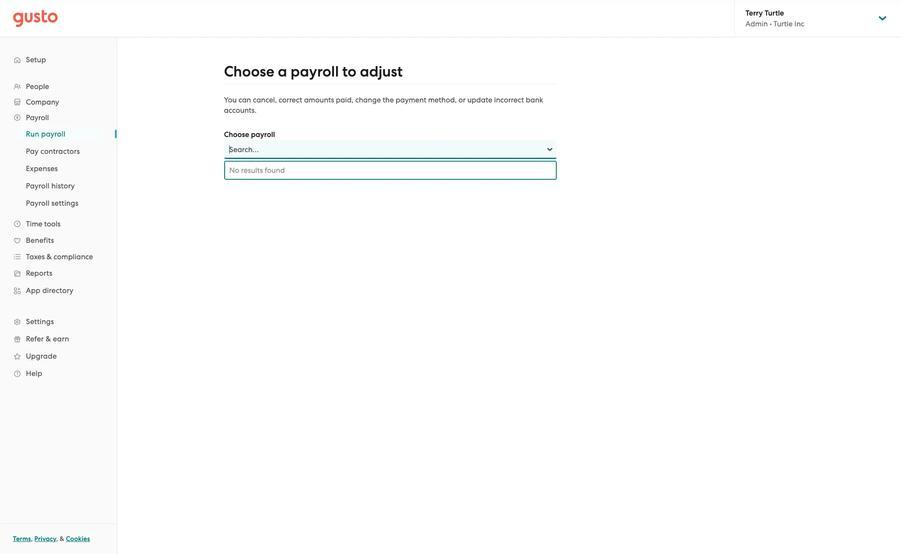 Task type: vqa. For each thing, say whether or not it's contained in the screenshot.
reviews
no



Task type: describe. For each thing, give the bounding box(es) containing it.
privacy link
[[34, 535, 56, 543]]

payroll history link
[[16, 178, 108, 194]]

payroll settings link
[[16, 195, 108, 211]]

expenses
[[26, 164, 58, 173]]

2 , from the left
[[56, 535, 58, 543]]

refer & earn link
[[9, 331, 108, 347]]

1 , from the left
[[31, 535, 33, 543]]

cookies button
[[66, 534, 90, 544]]

time
[[26, 220, 42, 228]]

& for compliance
[[47, 252, 52, 261]]

compliance
[[54, 252, 93, 261]]

company
[[26, 98, 59, 106]]

payroll for payroll settings
[[26, 199, 50, 208]]

gusto navigation element
[[0, 37, 117, 396]]

you can cancel, correct amounts paid, change the payment method, or update incorrect bank accounts.
[[224, 96, 544, 115]]

amounts
[[304, 96, 334, 104]]

list containing people
[[0, 79, 117, 382]]

pay
[[26, 147, 39, 156]]

payroll settings
[[26, 199, 79, 208]]

0 vertical spatial turtle
[[765, 9, 785, 18]]

benefits link
[[9, 233, 108, 248]]

bank
[[526, 96, 544, 104]]

payroll history
[[26, 182, 75, 190]]

terry turtle admin • turtle inc
[[746, 9, 805, 28]]

found
[[265, 166, 285, 175]]

adjust
[[360, 63, 403, 80]]

settings
[[51, 199, 79, 208]]

the
[[383, 96, 394, 104]]

upgrade link
[[9, 348, 108, 364]]

setup
[[26, 55, 46, 64]]

search…
[[229, 145, 259, 154]]

refer
[[26, 335, 44, 343]]

run payroll link
[[16, 126, 108, 142]]

pay contractors
[[26, 147, 80, 156]]

change
[[356, 96, 381, 104]]

help
[[26, 369, 42, 378]]

run payroll
[[26, 130, 65, 138]]

1 vertical spatial turtle
[[774, 19, 793, 28]]

history
[[51, 182, 75, 190]]

payroll for choose payroll
[[251, 130, 275, 139]]

cookies
[[66, 535, 90, 543]]

directory
[[42, 286, 74, 295]]

taxes
[[26, 252, 45, 261]]

refer & earn
[[26, 335, 69, 343]]

app
[[26, 286, 40, 295]]

expenses link
[[16, 161, 108, 176]]

a
[[278, 63, 287, 80]]

setup link
[[9, 52, 108, 67]]

run
[[26, 130, 39, 138]]

to
[[343, 63, 357, 80]]

app directory
[[26, 286, 74, 295]]

or
[[459, 96, 466, 104]]



Task type: locate. For each thing, give the bounding box(es) containing it.
help link
[[9, 366, 108, 381]]

payroll
[[291, 63, 339, 80], [41, 130, 65, 138], [251, 130, 275, 139]]

paid,
[[336, 96, 354, 104]]

list
[[0, 79, 117, 382], [0, 125, 117, 212]]

1 horizontal spatial ,
[[56, 535, 58, 543]]

1 choose from the top
[[224, 63, 275, 80]]

payroll inside dropdown button
[[26, 113, 49, 122]]

no results found
[[229, 166, 285, 175]]

2 vertical spatial payroll
[[26, 199, 50, 208]]

tools
[[44, 220, 61, 228]]

1 vertical spatial &
[[46, 335, 51, 343]]

can
[[239, 96, 251, 104]]

update
[[468, 96, 493, 104]]

admin
[[746, 19, 769, 28]]

settings
[[26, 317, 54, 326]]

choose for choose a payroll to adjust
[[224, 63, 275, 80]]

payroll up amounts
[[291, 63, 339, 80]]

2 payroll from the top
[[26, 182, 50, 190]]

2 horizontal spatial payroll
[[291, 63, 339, 80]]

taxes & compliance
[[26, 252, 93, 261]]

3 payroll from the top
[[26, 199, 50, 208]]

company button
[[9, 94, 108, 110]]

•
[[770, 19, 772, 28]]

0 horizontal spatial payroll
[[41, 130, 65, 138]]

earn
[[53, 335, 69, 343]]

,
[[31, 535, 33, 543], [56, 535, 58, 543]]

2 vertical spatial &
[[60, 535, 64, 543]]

upgrade
[[26, 352, 57, 361]]

2 choose from the top
[[224, 130, 249, 139]]

choose payroll
[[224, 130, 275, 139]]

, left cookies button
[[56, 535, 58, 543]]

payroll for payroll history
[[26, 182, 50, 190]]

1 vertical spatial choose
[[224, 130, 249, 139]]

0 vertical spatial payroll
[[26, 113, 49, 122]]

correct
[[279, 96, 303, 104]]

payroll down expenses
[[26, 182, 50, 190]]

people button
[[9, 79, 108, 94]]

payroll for run payroll
[[41, 130, 65, 138]]

payroll up time
[[26, 199, 50, 208]]

inc
[[795, 19, 805, 28]]

app directory link
[[9, 283, 108, 298]]

terms
[[13, 535, 31, 543]]

pay contractors link
[[16, 144, 108, 159]]

None field
[[229, 144, 232, 155]]

payment
[[396, 96, 427, 104]]

payroll down company
[[26, 113, 49, 122]]

benefits
[[26, 236, 54, 245]]

payroll
[[26, 113, 49, 122], [26, 182, 50, 190], [26, 199, 50, 208]]

reports link
[[9, 265, 108, 281]]

0 vertical spatial choose
[[224, 63, 275, 80]]

payroll down payroll dropdown button at the left top of page
[[41, 130, 65, 138]]

payroll for payroll
[[26, 113, 49, 122]]

choose
[[224, 63, 275, 80], [224, 130, 249, 139]]

1 vertical spatial payroll
[[26, 182, 50, 190]]

0 vertical spatial &
[[47, 252, 52, 261]]

payroll up search…
[[251, 130, 275, 139]]

payroll button
[[9, 110, 108, 125]]

& inside dropdown button
[[47, 252, 52, 261]]

turtle right '•'
[[774, 19, 793, 28]]

choose a payroll to adjust
[[224, 63, 403, 80]]

choose up search…
[[224, 130, 249, 139]]

people
[[26, 82, 49, 91]]

choose for choose payroll
[[224, 130, 249, 139]]

terms , privacy , & cookies
[[13, 535, 90, 543]]

settings link
[[9, 314, 108, 329]]

privacy
[[34, 535, 56, 543]]

taxes & compliance button
[[9, 249, 108, 265]]

time tools button
[[9, 216, 108, 232]]

& left cookies button
[[60, 535, 64, 543]]

time tools
[[26, 220, 61, 228]]

list containing run payroll
[[0, 125, 117, 212]]

1 horizontal spatial payroll
[[251, 130, 275, 139]]

accounts.
[[224, 106, 257, 115]]

& right taxes
[[47, 252, 52, 261]]

1 payroll from the top
[[26, 113, 49, 122]]

0 horizontal spatial ,
[[31, 535, 33, 543]]

2 list from the top
[[0, 125, 117, 212]]

reports
[[26, 269, 53, 278]]

cancel,
[[253, 96, 277, 104]]

, left privacy link
[[31, 535, 33, 543]]

terry
[[746, 9, 764, 18]]

turtle up '•'
[[765, 9, 785, 18]]

turtle
[[765, 9, 785, 18], [774, 19, 793, 28]]

results
[[241, 166, 263, 175]]

you
[[224, 96, 237, 104]]

choose up can
[[224, 63, 275, 80]]

terms link
[[13, 535, 31, 543]]

& for earn
[[46, 335, 51, 343]]

incorrect
[[495, 96, 524, 104]]

payroll inside 'link'
[[41, 130, 65, 138]]

1 list from the top
[[0, 79, 117, 382]]

method,
[[429, 96, 457, 104]]

&
[[47, 252, 52, 261], [46, 335, 51, 343], [60, 535, 64, 543]]

contractors
[[41, 147, 80, 156]]

home image
[[13, 10, 58, 27]]

no
[[229, 166, 240, 175]]

& left earn
[[46, 335, 51, 343]]



